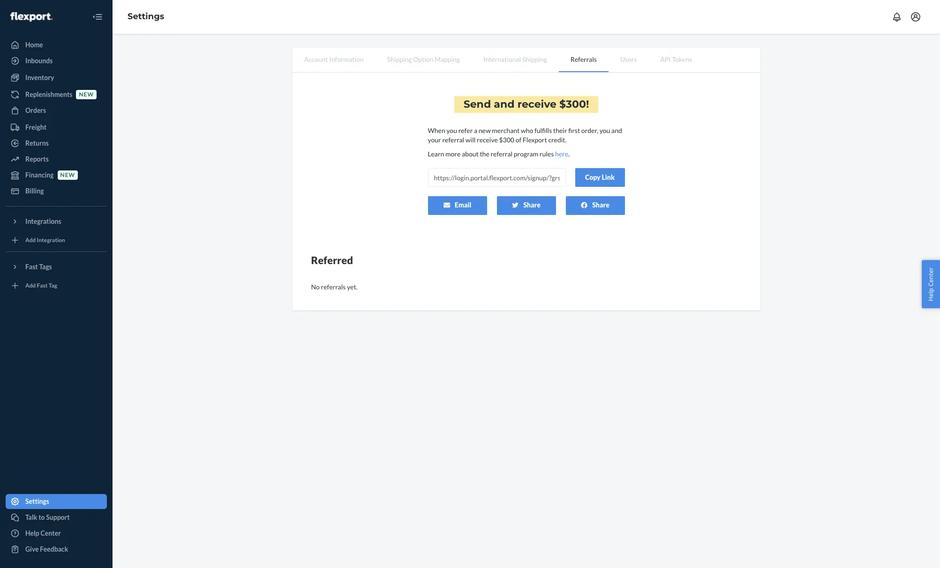Task type: vqa. For each thing, say whether or not it's contained in the screenshot.
first Share link
yes



Task type: describe. For each thing, give the bounding box(es) containing it.
0 horizontal spatial $300
[[499, 136, 515, 144]]

and inside when you refer a new merchant who fulfills their first order, you and your referral will receive
[[612, 127, 622, 135]]

referral inside when you refer a new merchant who fulfills their first order, you and your referral will receive
[[443, 136, 464, 144]]

new for financing
[[60, 172, 75, 179]]

add integration
[[25, 237, 65, 244]]

send and receive $300 !
[[464, 98, 589, 111]]

no
[[311, 283, 320, 291]]

fast tags
[[25, 263, 52, 271]]

refer
[[459, 127, 473, 135]]

0 vertical spatial settings
[[128, 11, 164, 22]]

talk to support button
[[6, 511, 107, 526]]

0 horizontal spatial and
[[494, 98, 515, 111]]

tags
[[39, 263, 52, 271]]

email
[[455, 201, 472, 209]]

flexport
[[523, 136, 547, 144]]

users
[[621, 55, 637, 63]]

flexport logo image
[[10, 12, 52, 21]]

open account menu image
[[910, 11, 922, 23]]

add for add integration
[[25, 237, 36, 244]]

orders link
[[6, 103, 107, 118]]

shipping option mapping tab
[[376, 48, 472, 71]]

share for twitter image in the right of the page
[[524, 201, 541, 209]]

.
[[569, 150, 570, 158]]

more
[[446, 150, 461, 158]]

$300 of flexport credit.
[[499, 136, 567, 144]]

referrals
[[321, 283, 346, 291]]

billing link
[[6, 184, 107, 199]]

inventory
[[25, 74, 54, 82]]

referrals tab
[[559, 48, 609, 72]]

information
[[329, 55, 364, 63]]

0 vertical spatial $300
[[560, 98, 586, 111]]

open notifications image
[[892, 11, 903, 23]]

reports
[[25, 155, 49, 163]]

account information
[[304, 55, 364, 63]]

fast inside dropdown button
[[25, 263, 38, 271]]

api
[[661, 55, 671, 63]]

1 vertical spatial referral
[[491, 150, 513, 158]]

email link
[[428, 197, 487, 215]]

international shipping
[[484, 55, 547, 63]]

when
[[428, 127, 445, 135]]

financing
[[25, 171, 54, 179]]

0 horizontal spatial settings
[[25, 498, 49, 506]]

link
[[602, 174, 615, 182]]

option
[[413, 55, 434, 63]]

fulfills
[[535, 127, 552, 135]]

yet.
[[347, 283, 358, 291]]

referred
[[311, 254, 353, 267]]

2 share link from the left
[[566, 197, 625, 215]]

tab list containing account information
[[292, 48, 761, 73]]

order,
[[582, 127, 599, 135]]

their
[[553, 127, 567, 135]]

account
[[304, 55, 328, 63]]

about
[[462, 150, 479, 158]]

copy link button
[[575, 168, 625, 187]]

0 horizontal spatial settings link
[[6, 495, 107, 510]]

1 vertical spatial help center
[[25, 530, 61, 538]]

add for add fast tag
[[25, 283, 36, 290]]

returns
[[25, 139, 49, 147]]

home link
[[6, 38, 107, 53]]

who
[[521, 127, 533, 135]]

mapping
[[435, 55, 460, 63]]

learn
[[428, 150, 444, 158]]

copy
[[585, 174, 601, 182]]

twitter image
[[512, 202, 519, 209]]

of
[[516, 136, 522, 144]]

help center button
[[922, 260, 940, 309]]

home
[[25, 41, 43, 49]]

your
[[428, 136, 441, 144]]

tag
[[49, 283, 57, 290]]

referrals
[[571, 55, 597, 63]]

reports link
[[6, 152, 107, 167]]

account information tab
[[292, 48, 376, 71]]

give feedback button
[[6, 543, 107, 558]]

inventory link
[[6, 70, 107, 85]]

send
[[464, 98, 491, 111]]

feedback
[[40, 546, 68, 554]]

freight link
[[6, 120, 107, 135]]

international shipping tab
[[472, 48, 559, 71]]

1 you from the left
[[447, 127, 457, 135]]

api tokens
[[661, 55, 692, 63]]

fast tags button
[[6, 260, 107, 275]]



Task type: locate. For each thing, give the bounding box(es) containing it.
help
[[927, 288, 936, 302], [25, 530, 39, 538]]

users tab
[[609, 48, 649, 71]]

new up orders link on the left
[[79, 91, 94, 98]]

1 horizontal spatial settings
[[128, 11, 164, 22]]

1 horizontal spatial settings link
[[128, 11, 164, 22]]

referral right the
[[491, 150, 513, 158]]

new
[[79, 91, 94, 98], [479, 127, 491, 135], [60, 172, 75, 179]]

receive up the
[[477, 136, 498, 144]]

new inside when you refer a new merchant who fulfills their first order, you and your referral will receive
[[479, 127, 491, 135]]

settings link
[[128, 11, 164, 22], [6, 495, 107, 510]]

0 vertical spatial add
[[25, 237, 36, 244]]

add fast tag link
[[6, 279, 107, 294]]

1 horizontal spatial share
[[593, 201, 610, 209]]

1 horizontal spatial receive
[[518, 98, 557, 111]]

1 horizontal spatial help center
[[927, 267, 936, 302]]

2 you from the left
[[600, 127, 610, 135]]

1 vertical spatial help
[[25, 530, 39, 538]]

0 horizontal spatial receive
[[477, 136, 498, 144]]

share right twitter image in the right of the page
[[524, 201, 541, 209]]

1 horizontal spatial center
[[927, 267, 936, 287]]

1 horizontal spatial and
[[612, 127, 622, 135]]

replenishments
[[25, 91, 72, 99]]

receive inside when you refer a new merchant who fulfills their first order, you and your referral will receive
[[477, 136, 498, 144]]

help inside button
[[927, 288, 936, 302]]

integration
[[37, 237, 65, 244]]

0 horizontal spatial new
[[60, 172, 75, 179]]

tokens
[[672, 55, 692, 63]]

international
[[484, 55, 521, 63]]

0 horizontal spatial referral
[[443, 136, 464, 144]]

referral up the more
[[443, 136, 464, 144]]

add down fast tags
[[25, 283, 36, 290]]

share right facebook icon
[[593, 201, 610, 209]]

2 add from the top
[[25, 283, 36, 290]]

0 horizontal spatial help center
[[25, 530, 61, 538]]

new down reports "link"
[[60, 172, 75, 179]]

2 shipping from the left
[[522, 55, 547, 63]]

freight
[[25, 123, 46, 131]]

returns link
[[6, 136, 107, 151]]

0 vertical spatial new
[[79, 91, 94, 98]]

rules
[[540, 150, 554, 158]]

new for replenishments
[[79, 91, 94, 98]]

share for facebook icon
[[593, 201, 610, 209]]

2 share from the left
[[593, 201, 610, 209]]

1 vertical spatial and
[[612, 127, 622, 135]]

add fast tag
[[25, 283, 57, 290]]

1 horizontal spatial new
[[79, 91, 94, 98]]

shipping option mapping
[[387, 55, 460, 63]]

and
[[494, 98, 515, 111], [612, 127, 622, 135]]

and right order,
[[612, 127, 622, 135]]

1 shipping from the left
[[387, 55, 412, 63]]

1 vertical spatial add
[[25, 283, 36, 290]]

1 horizontal spatial help
[[927, 288, 936, 302]]

referral
[[443, 136, 464, 144], [491, 150, 513, 158]]

1 vertical spatial receive
[[477, 136, 498, 144]]

add inside add integration link
[[25, 237, 36, 244]]

1 share from the left
[[524, 201, 541, 209]]

will
[[466, 136, 476, 144]]

support
[[46, 514, 70, 522]]

fast left tags
[[25, 263, 38, 271]]

program
[[514, 150, 539, 158]]

learn more about the referral program rules here .
[[428, 150, 570, 158]]

center inside help center link
[[41, 530, 61, 538]]

envelope image
[[444, 202, 450, 209]]

no referrals yet.
[[311, 283, 358, 291]]

1 add from the top
[[25, 237, 36, 244]]

share link
[[497, 197, 556, 215], [566, 197, 625, 215]]

0 vertical spatial center
[[927, 267, 936, 287]]

1 vertical spatial settings
[[25, 498, 49, 506]]

0 horizontal spatial share link
[[497, 197, 556, 215]]

tab list
[[292, 48, 761, 73]]

0 horizontal spatial center
[[41, 530, 61, 538]]

1 horizontal spatial share link
[[566, 197, 625, 215]]

1 vertical spatial $300
[[499, 136, 515, 144]]

talk to support
[[25, 514, 70, 522]]

0 vertical spatial help center
[[927, 267, 936, 302]]

merchant
[[492, 127, 520, 135]]

0 vertical spatial settings link
[[128, 11, 164, 22]]

fast left tag
[[37, 283, 48, 290]]

help center
[[927, 267, 936, 302], [25, 530, 61, 538]]

None text field
[[428, 168, 566, 187]]

0 horizontal spatial you
[[447, 127, 457, 135]]

center
[[927, 267, 936, 287], [41, 530, 61, 538]]

integrations
[[25, 218, 61, 226]]

when you refer a new merchant who fulfills their first order, you and your referral will receive
[[428, 127, 622, 144]]

1 vertical spatial center
[[41, 530, 61, 538]]

shipping right international
[[522, 55, 547, 63]]

add
[[25, 237, 36, 244], [25, 283, 36, 290]]

add integration link
[[6, 233, 107, 248]]

2 vertical spatial new
[[60, 172, 75, 179]]

0 vertical spatial receive
[[518, 98, 557, 111]]

1 horizontal spatial referral
[[491, 150, 513, 158]]

you left the refer
[[447, 127, 457, 135]]

here link
[[555, 150, 569, 158]]

shipping left option
[[387, 55, 412, 63]]

!
[[586, 98, 589, 111]]

give
[[25, 546, 39, 554]]

copy link
[[585, 174, 615, 182]]

talk
[[25, 514, 37, 522]]

1 horizontal spatial shipping
[[522, 55, 547, 63]]

0 vertical spatial help
[[927, 288, 936, 302]]

here
[[555, 150, 569, 158]]

integrations button
[[6, 214, 107, 229]]

1 vertical spatial new
[[479, 127, 491, 135]]

add left integration
[[25, 237, 36, 244]]

the
[[480, 150, 490, 158]]

api tokens tab
[[649, 48, 704, 71]]

1 vertical spatial settings link
[[6, 495, 107, 510]]

0 vertical spatial and
[[494, 98, 515, 111]]

2 horizontal spatial new
[[479, 127, 491, 135]]

$300 down merchant
[[499, 136, 515, 144]]

and up merchant
[[494, 98, 515, 111]]

help center inside button
[[927, 267, 936, 302]]

help center link
[[6, 527, 107, 542]]

1 horizontal spatial $300
[[560, 98, 586, 111]]

orders
[[25, 106, 46, 114]]

first
[[569, 127, 580, 135]]

credit.
[[549, 136, 567, 144]]

1 share link from the left
[[497, 197, 556, 215]]

center inside help center button
[[927, 267, 936, 287]]

new right a
[[479, 127, 491, 135]]

facebook image
[[581, 202, 588, 209]]

close navigation image
[[92, 11, 103, 23]]

0 horizontal spatial share
[[524, 201, 541, 209]]

to
[[39, 514, 45, 522]]

you
[[447, 127, 457, 135], [600, 127, 610, 135]]

shipping
[[387, 55, 412, 63], [522, 55, 547, 63]]

1 vertical spatial fast
[[37, 283, 48, 290]]

0 horizontal spatial shipping
[[387, 55, 412, 63]]

give feedback
[[25, 546, 68, 554]]

inbounds
[[25, 57, 53, 65]]

billing
[[25, 187, 44, 195]]

you right order,
[[600, 127, 610, 135]]

1 horizontal spatial you
[[600, 127, 610, 135]]

0 vertical spatial fast
[[25, 263, 38, 271]]

$300 up "first"
[[560, 98, 586, 111]]

receive
[[518, 98, 557, 111], [477, 136, 498, 144]]

receive up fulfills
[[518, 98, 557, 111]]

inbounds link
[[6, 53, 107, 68]]

0 horizontal spatial help
[[25, 530, 39, 538]]

settings
[[128, 11, 164, 22], [25, 498, 49, 506]]

share
[[524, 201, 541, 209], [593, 201, 610, 209]]

0 vertical spatial referral
[[443, 136, 464, 144]]

$300
[[560, 98, 586, 111], [499, 136, 515, 144]]

a
[[474, 127, 478, 135]]



